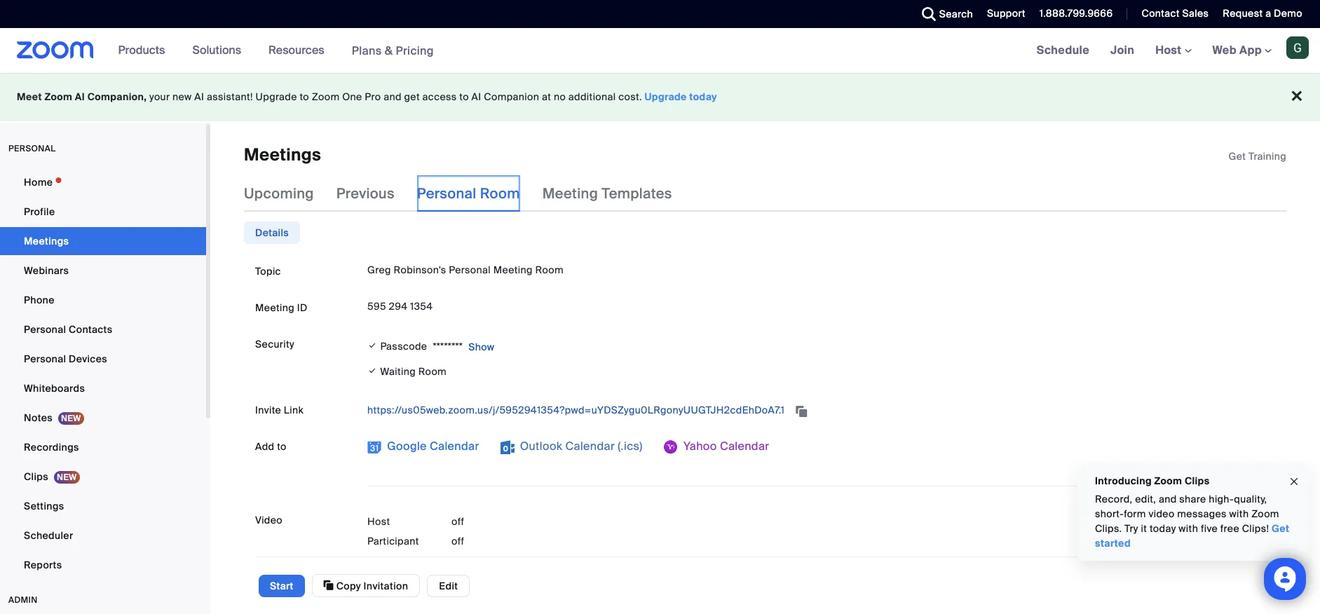 Task type: describe. For each thing, give the bounding box(es) containing it.
https://us05web.zoom.us/j/5952941354?pwd=uydszygu0lrgonyuugtjh2cdehdoa7.1 application
[[368, 399, 1276, 422]]

btn image for outlook calendar (.ics)
[[501, 441, 515, 455]]

and inside record, edit, and share high-quality, short-form video messages with zoom clips. try it today with five free clips!
[[1159, 493, 1177, 506]]

resources
[[269, 43, 325, 58]]

request
[[1224, 7, 1264, 20]]

templates
[[602, 185, 673, 203]]

link
[[284, 404, 304, 417]]

1 vertical spatial with
[[1179, 523, 1199, 535]]

profile
[[24, 206, 55, 218]]

zoom right meet
[[45, 90, 72, 103]]

upcoming
[[244, 185, 314, 203]]

contact
[[1142, 7, 1180, 20]]

show
[[469, 341, 495, 354]]

1 horizontal spatial with
[[1230, 508, 1250, 520]]

at
[[542, 90, 551, 103]]

1 upgrade from the left
[[256, 90, 297, 103]]

passcode ******** show
[[380, 340, 495, 354]]

google
[[387, 439, 427, 454]]

btn image
[[368, 441, 382, 455]]

no
[[554, 90, 566, 103]]

0 vertical spatial meetings
[[244, 144, 321, 166]]

contact sales
[[1142, 7, 1210, 20]]

2 horizontal spatial to
[[460, 90, 469, 103]]

btn image for yahoo calendar
[[664, 441, 678, 455]]

free
[[1221, 523, 1240, 535]]

solutions button
[[192, 28, 248, 73]]

scheduler
[[24, 530, 73, 542]]

profile link
[[0, 198, 206, 226]]

profile picture image
[[1287, 36, 1310, 59]]

yahoo calendar link
[[664, 436, 770, 458]]

plans & pricing
[[352, 43, 434, 58]]

close image
[[1289, 474, 1301, 490]]

room for waiting room
[[419, 366, 447, 378]]

and inside meet zoom ai companion, footer
[[384, 90, 402, 103]]

additional
[[569, 90, 616, 103]]

a
[[1266, 7, 1272, 20]]

try
[[1125, 523, 1139, 535]]

clips!
[[1243, 523, 1270, 535]]

home
[[24, 176, 53, 189]]

yahoo calendar
[[681, 439, 770, 454]]

record,
[[1096, 493, 1133, 506]]

edit button
[[427, 575, 470, 597]]

previous
[[337, 185, 395, 203]]

copy invitation button
[[312, 575, 420, 598]]

robinson's
[[394, 264, 447, 277]]

host element for host
[[452, 515, 536, 529]]

app
[[1240, 43, 1263, 58]]

yahoo
[[684, 439, 717, 454]]

personal
[[8, 143, 56, 154]]

https://us05web.zoom.us/j/5952941354?pwd=uydszygu0lrgonyuugtjh2cdehdoa7.1 link
[[368, 404, 788, 417]]

off for participant
[[452, 535, 465, 548]]

personal for personal room
[[417, 185, 477, 203]]

scheduler link
[[0, 522, 206, 550]]

messages
[[1178, 508, 1227, 520]]

get for get training
[[1229, 150, 1247, 163]]

training
[[1249, 150, 1287, 163]]

1 horizontal spatial clips
[[1185, 475, 1210, 488]]

********
[[433, 340, 463, 353]]

595 294 1354
[[368, 301, 433, 313]]

recordings
[[24, 441, 79, 454]]

google calendar link
[[368, 436, 479, 458]]

webinars link
[[0, 257, 206, 285]]

meeting inside the topic element
[[494, 264, 533, 277]]

upgrade today link
[[645, 90, 718, 103]]

meetings link
[[0, 227, 206, 255]]

today inside record, edit, and share high-quality, short-form video messages with zoom clips. try it today with five free clips!
[[1150, 523, 1177, 535]]

assistant!
[[207, 90, 253, 103]]

personal room
[[417, 185, 520, 203]]

sales
[[1183, 7, 1210, 20]]

cost.
[[619, 90, 642, 103]]

personal for personal devices
[[24, 353, 66, 365]]

schedule
[[1037, 43, 1090, 58]]

copy image
[[324, 579, 334, 592]]

one
[[342, 90, 362, 103]]

calendar for google
[[430, 439, 479, 454]]

webinars
[[24, 264, 69, 277]]

clips inside personal menu menu
[[24, 471, 48, 483]]

topic
[[255, 265, 281, 278]]

personal devices
[[24, 353, 107, 365]]

record, edit, and share high-quality, short-form video messages with zoom clips. try it today with five free clips!
[[1096, 493, 1280, 535]]

settings
[[24, 500, 64, 513]]

contacts
[[69, 323, 113, 336]]

zoom left one
[[312, 90, 340, 103]]

2 ai from the left
[[195, 90, 204, 103]]

video
[[1149, 508, 1175, 520]]

products button
[[118, 28, 171, 73]]

personal contacts
[[24, 323, 113, 336]]

join link
[[1101, 28, 1146, 73]]

schedule link
[[1027, 28, 1101, 73]]

waiting room
[[378, 366, 447, 378]]

get
[[404, 90, 420, 103]]

admin
[[8, 595, 38, 606]]

show button
[[463, 336, 495, 359]]

outlook
[[520, 439, 563, 454]]

zoom inside record, edit, and share high-quality, short-form video messages with zoom clips. try it today with five free clips!
[[1252, 508, 1280, 520]]



Task type: vqa. For each thing, say whether or not it's contained in the screenshot.
Into
no



Task type: locate. For each thing, give the bounding box(es) containing it.
resources button
[[269, 28, 331, 73]]

meet zoom ai companion, footer
[[0, 73, 1321, 121]]

1 horizontal spatial room
[[480, 185, 520, 203]]

get for get started
[[1272, 523, 1290, 535]]

access
[[423, 90, 457, 103]]

clips
[[24, 471, 48, 483], [1185, 475, 1210, 488]]

0 vertical spatial host element
[[452, 515, 536, 529]]

tabs of meeting tab list
[[244, 176, 695, 212]]

details tab list
[[244, 222, 300, 244]]

get inside get started
[[1272, 523, 1290, 535]]

1 horizontal spatial host
[[1156, 43, 1185, 58]]

1.888.799.9666
[[1040, 7, 1114, 20]]

room inside tabs of meeting tab list
[[480, 185, 520, 203]]

0 horizontal spatial to
[[277, 441, 287, 453]]

outlook calendar (.ics)
[[517, 439, 643, 454]]

companion,
[[87, 90, 147, 103]]

new
[[173, 90, 192, 103]]

1 horizontal spatial meeting
[[494, 264, 533, 277]]

meetings up upcoming
[[244, 144, 321, 166]]

reports link
[[0, 551, 206, 579]]

2 horizontal spatial calendar
[[720, 439, 770, 454]]

1354
[[410, 301, 433, 313]]

2 horizontal spatial room
[[536, 264, 564, 277]]

passcode
[[380, 340, 427, 353]]

calendar for outlook
[[566, 439, 615, 454]]

host
[[1156, 43, 1185, 58], [368, 516, 390, 528]]

calendar right yahoo
[[720, 439, 770, 454]]

host element for participant
[[452, 535, 536, 549]]

personal
[[417, 185, 477, 203], [449, 264, 491, 277], [24, 323, 66, 336], [24, 353, 66, 365]]

0 horizontal spatial and
[[384, 90, 402, 103]]

clips up share
[[1185, 475, 1210, 488]]

1 horizontal spatial meetings
[[244, 144, 321, 166]]

phone link
[[0, 286, 206, 314]]

clips link
[[0, 463, 206, 491]]

calendar inside outlook calendar (.ics) link
[[566, 439, 615, 454]]

btn image left outlook at the left
[[501, 441, 515, 455]]

3 ai from the left
[[472, 90, 482, 103]]

personal contacts link
[[0, 316, 206, 344]]

web app button
[[1213, 43, 1272, 58]]

calendar inside google calendar link
[[430, 439, 479, 454]]

1 horizontal spatial to
[[300, 90, 309, 103]]

2 upgrade from the left
[[645, 90, 687, 103]]

2 horizontal spatial meeting
[[543, 185, 598, 203]]

search button
[[912, 0, 977, 28]]

get training
[[1229, 150, 1287, 163]]

outlook calendar (.ics) link
[[501, 436, 643, 458]]

search
[[940, 8, 974, 20]]

host up participant
[[368, 516, 390, 528]]

copy url image
[[795, 407, 809, 416]]

zoom up clips!
[[1252, 508, 1280, 520]]

&
[[385, 43, 393, 58]]

personal inside tabs of meeting tab list
[[417, 185, 477, 203]]

get started link
[[1096, 523, 1290, 550]]

pricing
[[396, 43, 434, 58]]

calendar right google
[[430, 439, 479, 454]]

pro
[[365, 90, 381, 103]]

notes link
[[0, 404, 206, 432]]

meetings navigation
[[1027, 28, 1321, 74]]

home link
[[0, 168, 206, 196]]

1 btn image from the left
[[501, 441, 515, 455]]

ai
[[75, 90, 85, 103], [195, 90, 204, 103], [472, 90, 482, 103]]

2 host element from the top
[[452, 535, 536, 549]]

1 horizontal spatial upgrade
[[645, 90, 687, 103]]

products
[[118, 43, 165, 58]]

1 vertical spatial get
[[1272, 523, 1290, 535]]

ai left "companion,"
[[75, 90, 85, 103]]

introducing
[[1096, 475, 1153, 488]]

meetings
[[244, 144, 321, 166], [24, 235, 69, 248]]

host element
[[452, 515, 536, 529], [452, 535, 536, 549]]

1 ai from the left
[[75, 90, 85, 103]]

0 horizontal spatial btn image
[[501, 441, 515, 455]]

personal inside personal devices link
[[24, 353, 66, 365]]

and up video
[[1159, 493, 1177, 506]]

details
[[255, 227, 289, 239]]

with down the messages
[[1179, 523, 1199, 535]]

introducing zoom clips
[[1096, 475, 1210, 488]]

greg robinson's personal meeting room
[[368, 264, 564, 277]]

support
[[988, 7, 1026, 20]]

0 vertical spatial and
[[384, 90, 402, 103]]

personal menu menu
[[0, 168, 206, 581]]

to right access
[[460, 90, 469, 103]]

product information navigation
[[108, 28, 445, 74]]

zoom up edit,
[[1155, 475, 1183, 488]]

0 horizontal spatial get
[[1229, 150, 1247, 163]]

host inside meetings navigation
[[1156, 43, 1185, 58]]

meet
[[17, 90, 42, 103]]

1 horizontal spatial calendar
[[566, 439, 615, 454]]

294
[[389, 301, 408, 313]]

meeting inside tab list
[[543, 185, 598, 203]]

1 host element from the top
[[452, 515, 536, 529]]

upgrade down product information navigation
[[256, 90, 297, 103]]

1 horizontal spatial get
[[1272, 523, 1290, 535]]

solutions
[[192, 43, 241, 58]]

today
[[690, 90, 718, 103], [1150, 523, 1177, 535]]

waiting
[[380, 366, 416, 378]]

settings link
[[0, 492, 206, 520]]

get right clips!
[[1272, 523, 1290, 535]]

security
[[255, 338, 295, 351]]

clips.
[[1096, 523, 1123, 535]]

0 vertical spatial today
[[690, 90, 718, 103]]

btn image inside outlook calendar (.ics) link
[[501, 441, 515, 455]]

0 horizontal spatial with
[[1179, 523, 1199, 535]]

meeting for meeting templates
[[543, 185, 598, 203]]

edit
[[439, 580, 458, 592]]

today inside meet zoom ai companion, footer
[[690, 90, 718, 103]]

0 vertical spatial host
[[1156, 43, 1185, 58]]

checked image
[[368, 364, 378, 379]]

meeting
[[543, 185, 598, 203], [494, 264, 533, 277], [255, 302, 295, 315]]

form
[[1125, 508, 1147, 520]]

edit,
[[1136, 493, 1157, 506]]

upgrade right cost.
[[645, 90, 687, 103]]

1 horizontal spatial today
[[1150, 523, 1177, 535]]

0 vertical spatial with
[[1230, 508, 1250, 520]]

1 vertical spatial meeting
[[494, 264, 533, 277]]

join
[[1111, 43, 1135, 58]]

ai right new
[[195, 90, 204, 103]]

1 vertical spatial host
[[368, 516, 390, 528]]

0 horizontal spatial meetings
[[24, 235, 69, 248]]

1 vertical spatial today
[[1150, 523, 1177, 535]]

recordings link
[[0, 434, 206, 462]]

2 off from the top
[[452, 535, 465, 548]]

invite link
[[255, 404, 304, 417]]

clips up settings
[[24, 471, 48, 483]]

google calendar
[[384, 439, 479, 454]]

banner
[[0, 28, 1321, 74]]

1 vertical spatial and
[[1159, 493, 1177, 506]]

meetings up webinars
[[24, 235, 69, 248]]

support link
[[977, 0, 1030, 28], [988, 7, 1026, 20]]

0 horizontal spatial today
[[690, 90, 718, 103]]

get started
[[1096, 523, 1290, 550]]

personal for personal contacts
[[24, 323, 66, 336]]

to right add
[[277, 441, 287, 453]]

quality,
[[1235, 493, 1268, 506]]

2 btn image from the left
[[664, 441, 678, 455]]

2 vertical spatial meeting
[[255, 302, 295, 315]]

id
[[297, 302, 308, 315]]

0 horizontal spatial ai
[[75, 90, 85, 103]]

0 horizontal spatial clips
[[24, 471, 48, 483]]

topic element
[[368, 261, 1276, 281]]

calendar down https://us05web.zoom.us/j/5952941354?pwd=uydszygu0lrgonyuugtjh2cdehdoa7.1 link
[[566, 439, 615, 454]]

copy
[[336, 580, 361, 593]]

web
[[1213, 43, 1237, 58]]

with up free
[[1230, 508, 1250, 520]]

0 vertical spatial off
[[452, 516, 465, 528]]

calendar inside the yahoo calendar link
[[720, 439, 770, 454]]

(.ics)
[[618, 439, 643, 454]]

2 horizontal spatial ai
[[472, 90, 482, 103]]

btn image left yahoo
[[664, 441, 678, 455]]

your
[[149, 90, 170, 103]]

0 horizontal spatial upgrade
[[256, 90, 297, 103]]

personal inside personal contacts link
[[24, 323, 66, 336]]

3 calendar from the left
[[720, 439, 770, 454]]

0 horizontal spatial calendar
[[430, 439, 479, 454]]

invite
[[255, 404, 281, 417]]

and left the get
[[384, 90, 402, 103]]

to down resources dropdown button
[[300, 90, 309, 103]]

room inside the topic element
[[536, 264, 564, 277]]

get left training on the top of page
[[1229, 150, 1247, 163]]

meetings inside personal menu menu
[[24, 235, 69, 248]]

invitation
[[364, 580, 408, 593]]

meeting id
[[255, 302, 308, 315]]

btn image inside the yahoo calendar link
[[664, 441, 678, 455]]

1 calendar from the left
[[430, 439, 479, 454]]

2 calendar from the left
[[566, 439, 615, 454]]

zoom logo image
[[17, 41, 94, 59]]

1 vertical spatial host element
[[452, 535, 536, 549]]

0 horizontal spatial host
[[368, 516, 390, 528]]

1.888.799.9666 button
[[1030, 0, 1117, 28], [1040, 7, 1114, 20]]

btn image
[[501, 441, 515, 455], [664, 441, 678, 455]]

started
[[1096, 537, 1131, 550]]

meeting for meeting id
[[255, 302, 295, 315]]

0 vertical spatial meeting
[[543, 185, 598, 203]]

devices
[[69, 353, 107, 365]]

0 vertical spatial get
[[1229, 150, 1247, 163]]

details tab
[[244, 222, 300, 244]]

checked image
[[368, 339, 378, 353]]

1 off from the top
[[452, 516, 465, 528]]

1 horizontal spatial btn image
[[664, 441, 678, 455]]

room for personal room
[[480, 185, 520, 203]]

video
[[255, 514, 283, 527]]

host button
[[1156, 43, 1192, 58]]

1 vertical spatial meetings
[[24, 235, 69, 248]]

0 horizontal spatial room
[[419, 366, 447, 378]]

add
[[255, 441, 275, 453]]

1 horizontal spatial and
[[1159, 493, 1177, 506]]

host down contact sales
[[1156, 43, 1185, 58]]

and
[[384, 90, 402, 103], [1159, 493, 1177, 506]]

off for host
[[452, 516, 465, 528]]

calendar for yahoo
[[720, 439, 770, 454]]

participant
[[368, 535, 419, 548]]

get training link
[[1229, 150, 1287, 163]]

personal inside the topic element
[[449, 264, 491, 277]]

1 vertical spatial room
[[536, 264, 564, 277]]

ai left companion
[[472, 90, 482, 103]]

1 horizontal spatial ai
[[195, 90, 204, 103]]

1 vertical spatial off
[[452, 535, 465, 548]]

with
[[1230, 508, 1250, 520], [1179, 523, 1199, 535]]

add to element
[[368, 436, 1276, 472]]

0 vertical spatial room
[[480, 185, 520, 203]]

greg
[[368, 264, 391, 277]]

banner containing products
[[0, 28, 1321, 74]]

2 vertical spatial room
[[419, 366, 447, 378]]

whiteboards
[[24, 382, 85, 395]]

0 horizontal spatial meeting
[[255, 302, 295, 315]]

phone
[[24, 294, 55, 307]]

meet zoom ai companion, your new ai assistant! upgrade to zoom one pro and get access to ai companion at no additional cost. upgrade today
[[17, 90, 718, 103]]

high-
[[1210, 493, 1235, 506]]

room
[[480, 185, 520, 203], [536, 264, 564, 277], [419, 366, 447, 378]]



